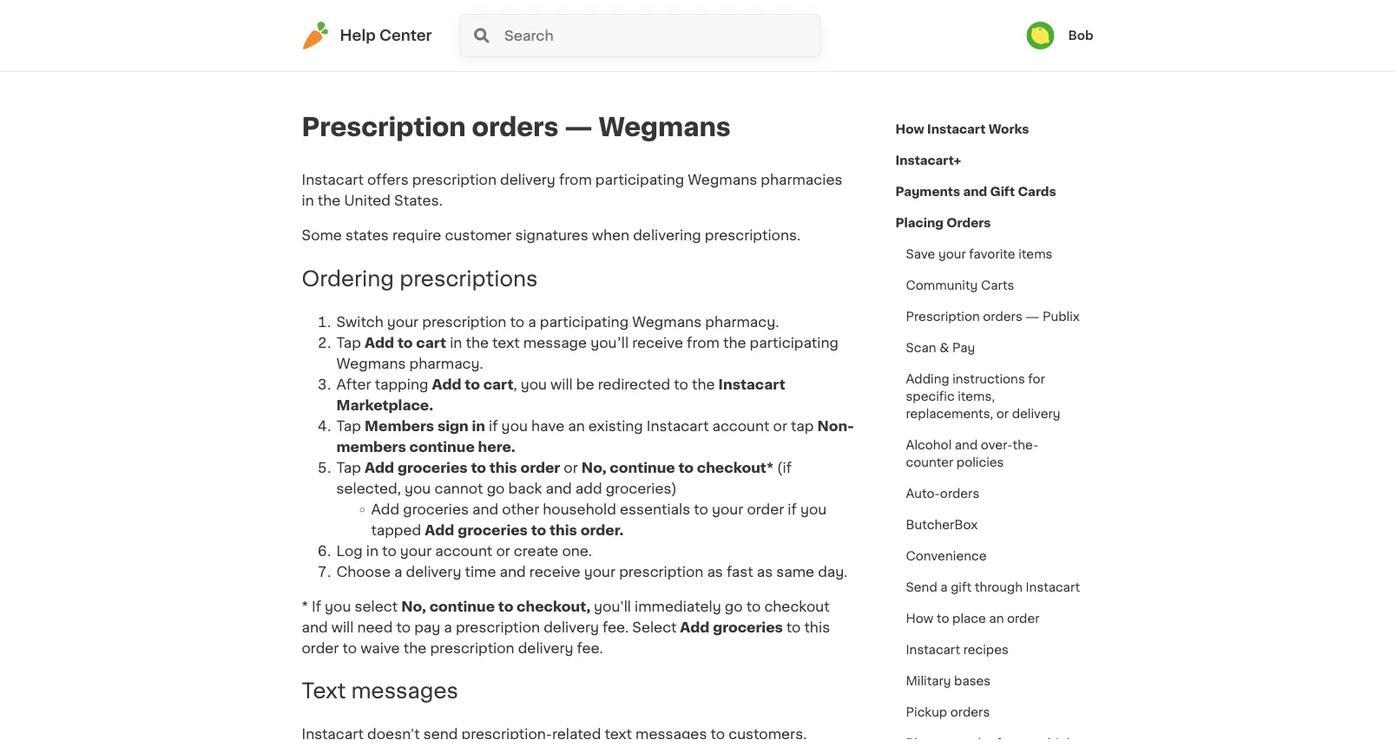 Task type: describe. For each thing, give the bounding box(es) containing it.
household
[[543, 502, 616, 516]]

to left checkout* on the bottom
[[678, 461, 694, 475]]

this inside to this order to waive the prescription delivery fee.
[[804, 621, 830, 634]]

when
[[592, 228, 629, 242]]

a inside the log in to your account or create one. choose a delivery time and receive your prescription as fast as same day.
[[394, 565, 402, 579]]

to inside the log in to your account or create one. choose a delivery time and receive your prescription as fast as same day.
[[382, 544, 397, 558]]

your right save
[[938, 248, 966, 260]]

text
[[492, 336, 520, 350]]

0 horizontal spatial this
[[489, 461, 517, 475]]

instacart recipes
[[906, 644, 1009, 656]]

items,
[[958, 391, 995, 403]]

customer
[[445, 228, 512, 242]]

groceries inside add groceries and other household essentials to your order if you tapped
[[403, 502, 469, 516]]

to left checkout,
[[498, 600, 513, 614]]

groceries)
[[606, 482, 677, 496]]

fee. inside you'll immediately go to checkout and will need to pay a prescription delivery fee.
[[603, 621, 629, 634]]

checkout
[[764, 600, 830, 614]]

and inside add groceries and other household essentials to your order if you tapped
[[472, 502, 499, 516]]

you up "here."
[[501, 419, 528, 433]]

0 vertical spatial no,
[[581, 461, 606, 475]]

adding instructions for specific items, replacements, or delivery
[[906, 373, 1060, 420]]

scan & pay link
[[895, 332, 986, 364]]

delivering
[[633, 228, 701, 242]]

a up the message
[[528, 315, 536, 329]]

you inside the (if selected, you cannot go back and add groceries)
[[405, 482, 431, 496]]

prescription for prescription orders — publix
[[906, 311, 980, 323]]

your up tap add to cart
[[387, 315, 419, 329]]

and inside the log in to your account or create one. choose a delivery time and receive your prescription as fast as same day.
[[500, 565, 526, 579]]

* if you select no, continue to checkout,
[[302, 600, 594, 614]]

if inside add groceries and other household essentials to your order if you tapped
[[788, 502, 797, 516]]

add down immediately
[[680, 621, 710, 634]]

your down tapped
[[400, 544, 432, 558]]

orders for auto-orders
[[940, 488, 980, 500]]

message
[[523, 336, 587, 350]]

payments and gift cards
[[895, 186, 1056, 198]]

instacart recipes link
[[895, 635, 1019, 666]]

you inside add groceries and other household essentials to your order if you tapped
[[800, 502, 827, 516]]

switch
[[336, 315, 383, 329]]

in inside in the text message you'll receive from the participating wegmans pharmacy.
[[450, 336, 462, 350]]

(if
[[777, 461, 792, 475]]

non- members continue here.
[[336, 419, 854, 454]]

send a gift through instacart
[[906, 582, 1080, 594]]

how for how instacart works
[[895, 123, 924, 135]]

counter
[[906, 457, 953, 469]]

instacart right through
[[1026, 582, 1080, 594]]

choose
[[336, 565, 391, 579]]

over-
[[981, 439, 1013, 451]]

orders for pickup orders
[[950, 707, 990, 719]]

prescription orders — publix
[[906, 311, 1080, 323]]

a inside you'll immediately go to checkout and will need to pay a prescription delivery fee.
[[444, 621, 452, 634]]

groceries down 'checkout'
[[713, 621, 783, 634]]

cannot
[[434, 482, 483, 496]]

how instacart works link
[[895, 114, 1029, 145]]

some states require customer signatures when delivering prescriptions.
[[302, 228, 800, 242]]

community carts
[[906, 280, 1014, 292]]

or inside the log in to your account or create one. choose a delivery time and receive your prescription as fast as same day.
[[496, 544, 510, 558]]

— for wegmans
[[565, 115, 593, 140]]

0 horizontal spatial if
[[489, 419, 498, 433]]

prescription orders — wegmans
[[302, 115, 731, 140]]

how for how to place an order
[[906, 613, 934, 625]]

place
[[952, 613, 986, 625]]

order up back
[[520, 461, 560, 475]]

instacart up military on the bottom right of page
[[906, 644, 960, 656]]

order inside to this order to waive the prescription delivery fee.
[[302, 641, 339, 655]]

items
[[1018, 248, 1053, 260]]

carts
[[981, 280, 1014, 292]]

sign
[[437, 419, 469, 433]]

recipes
[[963, 644, 1009, 656]]

instacart up instacart+ link
[[927, 123, 986, 135]]

or up add
[[564, 461, 578, 475]]

log
[[336, 544, 363, 558]]

you right ','
[[521, 377, 547, 391]]

to down 'checkout'
[[786, 621, 801, 634]]

you right if
[[325, 600, 351, 614]]

one.
[[562, 544, 592, 558]]

instacart image
[[302, 22, 329, 49]]

fast
[[727, 565, 753, 579]]

butcherbox
[[906, 519, 978, 531]]

create
[[514, 544, 559, 558]]

groceries up the 'cannot'
[[398, 461, 468, 475]]

pharmacy. inside in the text message you'll receive from the participating wegmans pharmacy.
[[409, 357, 483, 371]]

text
[[302, 681, 346, 702]]

checkout,
[[517, 600, 591, 614]]

here.
[[478, 440, 515, 454]]

orders for prescription orders — publix
[[983, 311, 1022, 323]]

delivery inside to this order to waive the prescription delivery fee.
[[518, 641, 573, 655]]

&
[[939, 342, 949, 354]]

delivery inside you'll immediately go to checkout and will need to pay a prescription delivery fee.
[[544, 621, 599, 634]]

prescription orders — publix link
[[895, 301, 1090, 332]]

add groceries to this order.
[[425, 523, 624, 537]]

placing orders link
[[895, 207, 991, 239]]

participating for text messages
[[595, 173, 684, 187]]

2 vertical spatial continue
[[429, 600, 495, 614]]

add down switch
[[365, 336, 394, 350]]

ordering
[[302, 268, 394, 289]]

from inside in the text message you'll receive from the participating wegmans pharmacy.
[[687, 336, 720, 350]]

payments
[[895, 186, 960, 198]]

adding instructions for specific items, replacements, or delivery link
[[895, 364, 1093, 430]]

you'll
[[590, 336, 629, 350]]

tap for tap add to cart
[[336, 336, 361, 350]]

participating inside in the text message you'll receive from the participating wegmans pharmacy.
[[750, 336, 839, 350]]

military bases link
[[895, 666, 1001, 697]]

pickup
[[906, 707, 947, 719]]

auto-
[[906, 488, 940, 500]]

go inside the (if selected, you cannot go back and add groceries)
[[487, 482, 505, 496]]

prescription inside to this order to waive the prescription delivery fee.
[[430, 641, 514, 655]]

account inside the log in to your account or create one. choose a delivery time and receive your prescription as fast as same day.
[[435, 544, 492, 558]]

prescriptions
[[399, 268, 538, 289]]

to left the place
[[937, 613, 949, 625]]

policies
[[957, 457, 1004, 469]]

1 vertical spatial no,
[[401, 600, 426, 614]]

(if selected, you cannot go back and add groceries)
[[336, 461, 792, 496]]

the inside to this order to waive the prescription delivery fee.
[[403, 641, 427, 655]]

redirected
[[598, 377, 670, 391]]

need
[[357, 621, 393, 634]]

participating for log in to your account or create one.
[[540, 315, 629, 329]]

scan
[[906, 342, 936, 354]]

checkout*
[[697, 461, 774, 475]]

tapped
[[371, 523, 421, 537]]

for
[[1028, 373, 1045, 385]]

community carts link
[[895, 270, 1025, 301]]

to left pay
[[396, 621, 411, 634]]

pay
[[952, 342, 975, 354]]

ordering prescriptions
[[302, 268, 538, 289]]

instacart offers prescription delivery from participating wegmans pharmacies in the united states.
[[302, 173, 842, 207]]

or left the tap
[[773, 419, 787, 433]]

united
[[344, 194, 391, 207]]

in inside instacart offers prescription delivery from participating wegmans pharmacies in the united states.
[[302, 194, 314, 207]]

to down fast
[[746, 600, 761, 614]]

add groceries and other household essentials to your order if you tapped
[[371, 502, 827, 537]]

how to place an order link
[[895, 603, 1050, 635]]

members
[[365, 419, 434, 433]]

groceries down other
[[458, 523, 528, 537]]

add up sign
[[432, 377, 461, 391]]

auto-orders
[[906, 488, 980, 500]]

bob link
[[1026, 22, 1093, 49]]

instacart+ link
[[895, 145, 961, 176]]

waive
[[360, 641, 400, 655]]

and inside the (if selected, you cannot go back and add groceries)
[[546, 482, 572, 496]]

convenience
[[906, 550, 987, 563]]

orders
[[946, 217, 991, 229]]

same
[[776, 565, 814, 579]]



Task type: vqa. For each thing, say whether or not it's contained in the screenshot.
"orders" within Auto-orders Link
yes



Task type: locate. For each thing, give the bounding box(es) containing it.
prescriptions.
[[705, 228, 800, 242]]

fee. inside to this order to waive the prescription delivery fee.
[[577, 641, 603, 655]]

receive up redirected
[[632, 336, 683, 350]]

and
[[963, 186, 987, 198], [955, 439, 978, 451], [546, 482, 572, 496], [472, 502, 499, 516], [500, 565, 526, 579], [302, 621, 328, 634]]

0 horizontal spatial will
[[331, 621, 354, 634]]

marketplace.
[[336, 398, 433, 412]]

1 horizontal spatial pharmacy.
[[705, 315, 779, 329]]

groceries
[[398, 461, 468, 475], [403, 502, 469, 516], [458, 523, 528, 537], [713, 621, 783, 634]]

a right choose
[[394, 565, 402, 579]]

2 as from the left
[[757, 565, 773, 579]]

1 horizontal spatial from
[[687, 336, 720, 350]]

help center
[[340, 28, 432, 43]]

1 vertical spatial cart
[[483, 377, 513, 391]]

2 vertical spatial participating
[[750, 336, 839, 350]]

— up instacart offers prescription delivery from participating wegmans pharmacies in the united states.
[[565, 115, 593, 140]]

0 horizontal spatial pharmacy.
[[409, 357, 483, 371]]

continue up groceries)
[[610, 461, 675, 475]]

1 horizontal spatial —
[[1026, 311, 1040, 323]]

1 horizontal spatial will
[[550, 377, 573, 391]]

0 vertical spatial will
[[550, 377, 573, 391]]

1 vertical spatial if
[[788, 502, 797, 516]]

select
[[355, 600, 398, 614]]

an
[[568, 419, 585, 433], [989, 613, 1004, 625]]

tap down switch
[[336, 336, 361, 350]]

participating up in the text message you'll receive from the participating wegmans pharmacy.
[[540, 315, 629, 329]]

orders down the carts
[[983, 311, 1022, 323]]

—
[[565, 115, 593, 140], [1026, 311, 1040, 323]]

cart down text
[[483, 377, 513, 391]]

and inside you'll immediately go to checkout and will need to pay a prescription delivery fee.
[[302, 621, 328, 634]]

no, up add
[[581, 461, 606, 475]]

replacements,
[[906, 408, 993, 420]]

center
[[379, 28, 432, 43]]

as left fast
[[707, 565, 723, 579]]

0 horizontal spatial receive
[[529, 565, 580, 579]]

a left gift
[[940, 582, 948, 594]]

butcherbox link
[[895, 510, 988, 541]]

to down "here."
[[471, 461, 486, 475]]

order down (if
[[747, 502, 784, 516]]

you
[[521, 377, 547, 391], [501, 419, 528, 433], [405, 482, 431, 496], [800, 502, 827, 516], [325, 600, 351, 614]]

delivery down checkout,
[[544, 621, 599, 634]]

3 tap from the top
[[336, 461, 361, 475]]

existing
[[588, 419, 643, 433]]

0 vertical spatial this
[[489, 461, 517, 475]]

will left the need
[[331, 621, 354, 634]]

0 horizontal spatial account
[[435, 544, 492, 558]]

favorite
[[969, 248, 1015, 260]]

1 horizontal spatial account
[[712, 419, 770, 433]]

pharmacy.
[[705, 315, 779, 329], [409, 357, 483, 371]]

no,
[[581, 461, 606, 475], [401, 600, 426, 614]]

— for publix
[[1026, 311, 1040, 323]]

essentials
[[620, 502, 690, 516]]

continue down time
[[429, 600, 495, 614]]

tap up 'members'
[[336, 419, 361, 433]]

0 vertical spatial prescription
[[302, 115, 466, 140]]

log in to your account or create one. choose a delivery time and receive your prescription as fast as same day.
[[336, 544, 848, 579]]

to
[[510, 315, 524, 329], [398, 336, 413, 350], [465, 377, 480, 391], [674, 377, 688, 391], [471, 461, 486, 475], [678, 461, 694, 475], [694, 502, 708, 516], [531, 523, 546, 537], [382, 544, 397, 558], [498, 600, 513, 614], [746, 600, 761, 614], [937, 613, 949, 625], [396, 621, 411, 634], [786, 621, 801, 634], [342, 641, 357, 655]]

1 vertical spatial participating
[[540, 315, 629, 329]]

to up text
[[510, 315, 524, 329]]

1 vertical spatial how
[[906, 613, 934, 625]]

or down the add groceries to this order.
[[496, 544, 510, 558]]

1 vertical spatial fee.
[[577, 641, 603, 655]]

gift
[[951, 582, 972, 594]]

you up same
[[800, 502, 827, 516]]

2 vertical spatial tap
[[336, 461, 361, 475]]

instacart up checkout* on the bottom
[[718, 377, 785, 391]]

orders for prescription orders — wegmans
[[472, 115, 559, 140]]

1 vertical spatial —
[[1026, 311, 1040, 323]]

prescription inside you'll immediately go to checkout and will need to pay a prescription delivery fee.
[[456, 621, 540, 634]]

require
[[392, 228, 441, 242]]

receive inside in the text message you'll receive from the participating wegmans pharmacy.
[[632, 336, 683, 350]]

prescription
[[302, 115, 466, 140], [906, 311, 980, 323]]

1 vertical spatial prescription
[[906, 311, 980, 323]]

this down 'checkout'
[[804, 621, 830, 634]]

and down "tap add groceries to this order or no, continue to checkout*"
[[546, 482, 572, 496]]

time
[[465, 565, 496, 579]]

non-
[[817, 419, 854, 433]]

send a gift through instacart link
[[895, 572, 1090, 603]]

pharmacies
[[761, 173, 842, 187]]

orders up instacart offers prescription delivery from participating wegmans pharmacies in the united states.
[[472, 115, 559, 140]]

have
[[531, 419, 564, 433]]

the-
[[1013, 439, 1038, 451]]

instacart inside instacart marketplace.
[[718, 377, 785, 391]]

immediately
[[635, 600, 721, 614]]

and inside alcohol and over-the- counter policies
[[955, 439, 978, 451]]

from inside instacart offers prescription delivery from participating wegmans pharmacies in the united states.
[[559, 173, 592, 187]]

delivery up the-
[[1012, 408, 1060, 420]]

0 vertical spatial go
[[487, 482, 505, 496]]

and down if
[[302, 621, 328, 634]]

0 horizontal spatial from
[[559, 173, 592, 187]]

placing orders
[[895, 217, 991, 229]]

select
[[632, 621, 677, 634]]

your down checkout* on the bottom
[[712, 502, 743, 516]]

account
[[712, 419, 770, 433], [435, 544, 492, 558]]

0 vertical spatial if
[[489, 419, 498, 433]]

1 horizontal spatial as
[[757, 565, 773, 579]]

instructions
[[952, 373, 1025, 385]]

2 tap from the top
[[336, 419, 361, 433]]

instacart
[[927, 123, 986, 135], [302, 173, 364, 187], [718, 377, 785, 391], [647, 419, 709, 433], [1026, 582, 1080, 594], [906, 644, 960, 656]]

delivery up * if you select no, continue to checkout,
[[406, 565, 461, 579]]

0 vertical spatial continue
[[409, 440, 475, 454]]

1 vertical spatial from
[[687, 336, 720, 350]]

participating inside instacart offers prescription delivery from participating wegmans pharmacies in the united states.
[[595, 173, 684, 187]]

,
[[513, 377, 517, 391]]

0 vertical spatial from
[[559, 173, 592, 187]]

as right fast
[[757, 565, 773, 579]]

instacart marketplace.
[[336, 377, 785, 412]]

wegmans inside in the text message you'll receive from the participating wegmans pharmacy.
[[336, 357, 406, 371]]

order
[[520, 461, 560, 475], [747, 502, 784, 516], [1007, 613, 1040, 625], [302, 641, 339, 655]]

in up some
[[302, 194, 314, 207]]

continue inside non- members continue here.
[[409, 440, 475, 454]]

1 as from the left
[[707, 565, 723, 579]]

prescription inside instacart offers prescription delivery from participating wegmans pharmacies in the united states.
[[412, 173, 497, 187]]

tap add to cart
[[336, 336, 446, 350]]

instacart inside instacart offers prescription delivery from participating wegmans pharmacies in the united states.
[[302, 173, 364, 187]]

1 horizontal spatial prescription
[[906, 311, 980, 323]]

go up select add groceries
[[725, 600, 743, 614]]

go inside you'll immediately go to checkout and will need to pay a prescription delivery fee.
[[725, 600, 743, 614]]

0 vertical spatial cart
[[416, 336, 446, 350]]

0 vertical spatial receive
[[632, 336, 683, 350]]

in right sign
[[472, 419, 485, 433]]

fee.
[[603, 621, 629, 634], [577, 641, 603, 655]]

1 horizontal spatial an
[[989, 613, 1004, 625]]

military
[[906, 675, 951, 688]]

or up over-
[[996, 408, 1009, 420]]

if down (if
[[788, 502, 797, 516]]

pickup orders
[[906, 707, 990, 719]]

1 horizontal spatial if
[[788, 502, 797, 516]]

1 horizontal spatial go
[[725, 600, 743, 614]]

to right essentials
[[694, 502, 708, 516]]

in inside the log in to your account or create one. choose a delivery time and receive your prescription as fast as same day.
[[366, 544, 379, 558]]

account up checkout* on the bottom
[[712, 419, 770, 433]]

0 vertical spatial account
[[712, 419, 770, 433]]

0 vertical spatial fee.
[[603, 621, 629, 634]]

1 horizontal spatial this
[[550, 523, 577, 537]]

alcohol
[[906, 439, 952, 451]]

order down through
[[1007, 613, 1040, 625]]

0 horizontal spatial an
[[568, 419, 585, 433]]

to down tapped
[[382, 544, 397, 558]]

this down "here."
[[489, 461, 517, 475]]

orders up butcherbox "link"
[[940, 488, 980, 500]]

0 vertical spatial tap
[[336, 336, 361, 350]]

save your favorite items link
[[895, 239, 1063, 270]]

Search search field
[[503, 15, 820, 56]]

order inside add groceries and other household essentials to your order if you tapped
[[747, 502, 784, 516]]

0 vertical spatial pharmacy.
[[705, 315, 779, 329]]

1 vertical spatial pharmacy.
[[409, 357, 483, 371]]

add up tapped
[[371, 502, 399, 516]]

switch your prescription to a participating wegmans pharmacy.
[[336, 315, 779, 329]]

and left 'gift'
[[963, 186, 987, 198]]

community
[[906, 280, 978, 292]]

continue
[[409, 440, 475, 454], [610, 461, 675, 475], [429, 600, 495, 614]]

cart up tapping
[[416, 336, 446, 350]]

if up "here."
[[489, 419, 498, 433]]

0 vertical spatial an
[[568, 419, 585, 433]]

continue down sign
[[409, 440, 475, 454]]

participating
[[595, 173, 684, 187], [540, 315, 629, 329], [750, 336, 839, 350]]

and down create
[[500, 565, 526, 579]]

delivery down you'll immediately go to checkout and will need to pay a prescription delivery fee.
[[518, 641, 573, 655]]

user avatar image
[[1026, 22, 1054, 49]]

tap members sign in if you have an existing instacart account or tap
[[336, 419, 817, 433]]

go left back
[[487, 482, 505, 496]]

tapping
[[375, 377, 428, 391]]

the inside instacart offers prescription delivery from participating wegmans pharmacies in the united states.
[[318, 194, 341, 207]]

1 vertical spatial this
[[550, 523, 577, 537]]

members
[[336, 440, 406, 454]]

or inside adding instructions for specific items, replacements, or delivery
[[996, 408, 1009, 420]]

receive down create
[[529, 565, 580, 579]]

your down "one."
[[584, 565, 616, 579]]

an right the place
[[989, 613, 1004, 625]]

states
[[345, 228, 389, 242]]

day.
[[818, 565, 848, 579]]

add right tapped
[[425, 523, 454, 537]]

as
[[707, 565, 723, 579], [757, 565, 773, 579]]

order down if
[[302, 641, 339, 655]]

1 horizontal spatial receive
[[632, 336, 683, 350]]

pickup orders link
[[895, 697, 1000, 728]]

alcohol and over-the- counter policies
[[906, 439, 1038, 469]]

1 vertical spatial go
[[725, 600, 743, 614]]

your inside add groceries and other household essentials to your order if you tapped
[[712, 502, 743, 516]]

tap for tap members sign in if you have an existing instacart account or tap
[[336, 419, 361, 433]]

fee. down you'll
[[603, 621, 629, 634]]

1 vertical spatial account
[[435, 544, 492, 558]]

1 horizontal spatial cart
[[483, 377, 513, 391]]

the
[[318, 194, 341, 207], [466, 336, 489, 350], [723, 336, 746, 350], [692, 377, 715, 391], [403, 641, 427, 655]]

how
[[895, 123, 924, 135], [906, 613, 934, 625]]

1 vertical spatial receive
[[529, 565, 580, 579]]

to left waive
[[342, 641, 357, 655]]

back
[[508, 482, 542, 496]]

1 horizontal spatial no,
[[581, 461, 606, 475]]

delivery inside instacart offers prescription delivery from participating wegmans pharmacies in the united states.
[[500, 173, 555, 187]]

prescription up offers
[[302, 115, 466, 140]]

to left ','
[[465, 377, 480, 391]]

delivery down prescription orders — wegmans
[[500, 173, 555, 187]]

delivery inside adding instructions for specific items, replacements, or delivery
[[1012, 408, 1060, 420]]

receive inside the log in to your account or create one. choose a delivery time and receive your prescription as fast as same day.
[[529, 565, 580, 579]]

to up create
[[531, 523, 546, 537]]

instacart down redirected
[[647, 419, 709, 433]]

no, up pay
[[401, 600, 426, 614]]

messages
[[351, 681, 458, 702]]

convenience link
[[895, 541, 997, 572]]

2 vertical spatial this
[[804, 621, 830, 634]]

instacart up united
[[302, 173, 364, 187]]

in the text message you'll receive from the participating wegmans pharmacy.
[[336, 336, 839, 371]]

to inside add groceries and other household essentials to your order if you tapped
[[694, 502, 708, 516]]

to right redirected
[[674, 377, 688, 391]]

you left the 'cannot'
[[405, 482, 431, 496]]

will left be
[[550, 377, 573, 391]]

and down the 'cannot'
[[472, 502, 499, 516]]

wegmans inside instacart offers prescription delivery from participating wegmans pharmacies in the united states.
[[688, 173, 757, 187]]

a
[[528, 315, 536, 329], [394, 565, 402, 579], [940, 582, 948, 594], [444, 621, 452, 634]]

delivery
[[500, 173, 555, 187], [1012, 408, 1060, 420], [406, 565, 461, 579], [544, 621, 599, 634], [518, 641, 573, 655]]

prescription inside the log in to your account or create one. choose a delivery time and receive your prescription as fast as same day.
[[619, 565, 703, 579]]

tap up the selected,
[[336, 461, 361, 475]]

selected,
[[336, 482, 401, 496]]

0 horizontal spatial as
[[707, 565, 723, 579]]

0 vertical spatial how
[[895, 123, 924, 135]]

how down send
[[906, 613, 934, 625]]

participating up delivering
[[595, 173, 684, 187]]

tap add groceries to this order or no, continue to checkout*
[[336, 461, 774, 475]]

how up instacart+ link
[[895, 123, 924, 135]]

add down 'members'
[[365, 461, 394, 475]]

auto-orders link
[[895, 478, 990, 510]]

receive
[[632, 336, 683, 350], [529, 565, 580, 579]]

1 vertical spatial continue
[[610, 461, 675, 475]]

bob
[[1068, 30, 1093, 42]]

add
[[575, 482, 602, 496]]

publix
[[1043, 311, 1080, 323]]

*
[[302, 600, 308, 614]]

prescription for prescription orders — wegmans
[[302, 115, 466, 140]]

to up tapping
[[398, 336, 413, 350]]

2 horizontal spatial this
[[804, 621, 830, 634]]

fee. down you'll immediately go to checkout and will need to pay a prescription delivery fee.
[[577, 641, 603, 655]]

participating up the tap
[[750, 336, 839, 350]]

tap for tap add groceries to this order or no, continue to checkout*
[[336, 461, 361, 475]]

0 horizontal spatial —
[[565, 115, 593, 140]]

prescription
[[412, 173, 497, 187], [422, 315, 506, 329], [619, 565, 703, 579], [456, 621, 540, 634], [430, 641, 514, 655]]

in left text
[[450, 336, 462, 350]]

specific
[[906, 391, 955, 403]]

0 horizontal spatial cart
[[416, 336, 446, 350]]

0 horizontal spatial go
[[487, 482, 505, 496]]

1 vertical spatial tap
[[336, 419, 361, 433]]

0 vertical spatial participating
[[595, 173, 684, 187]]

prescription down community
[[906, 311, 980, 323]]

1 vertical spatial an
[[989, 613, 1004, 625]]

1 vertical spatial will
[[331, 621, 354, 634]]

if
[[312, 600, 321, 614]]

will inside you'll immediately go to checkout and will need to pay a prescription delivery fee.
[[331, 621, 354, 634]]

cart
[[416, 336, 446, 350], [483, 377, 513, 391]]

orders down bases
[[950, 707, 990, 719]]

in up choose
[[366, 544, 379, 558]]

this up "one."
[[550, 523, 577, 537]]

0 horizontal spatial no,
[[401, 600, 426, 614]]

1 tap from the top
[[336, 336, 361, 350]]

an right the have
[[568, 419, 585, 433]]

delivery inside the log in to your account or create one. choose a delivery time and receive your prescription as fast as same day.
[[406, 565, 461, 579]]

add inside add groceries and other household essentials to your order if you tapped
[[371, 502, 399, 516]]

0 vertical spatial —
[[565, 115, 593, 140]]

0 horizontal spatial prescription
[[302, 115, 466, 140]]

send
[[906, 582, 937, 594]]



